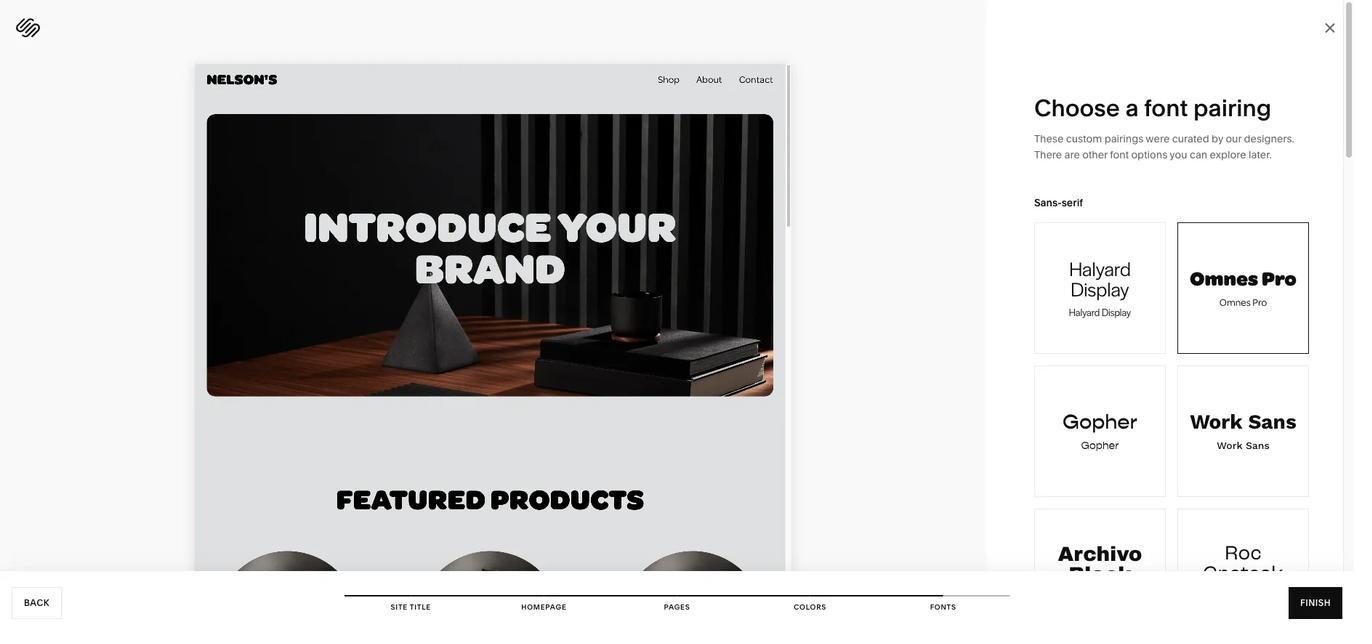 Task type: describe. For each thing, give the bounding box(es) containing it.
finish
[[1301, 598, 1331, 609]]

gopher inside gopher gopher
[[1082, 439, 1119, 452]]

Roc Grotesk checkbox
[[1179, 510, 1309, 636]]

Archivo Black checkbox
[[1035, 510, 1166, 636]]

these
[[1035, 133, 1064, 145]]

pairing
[[1194, 93, 1272, 122]]

site title
[[391, 603, 431, 612]]

serif
[[1062, 197, 1083, 209]]

fonts
[[931, 603, 957, 612]]

finish button
[[1289, 588, 1343, 620]]

our
[[1226, 133, 1242, 145]]

1 vertical spatial halyard
[[1069, 305, 1100, 319]]

1 vertical spatial work
[[1217, 440, 1243, 452]]

by
[[1212, 133, 1224, 145]]

you
[[1170, 149, 1188, 161]]

1 horizontal spatial font
[[1145, 93, 1189, 122]]

can
[[1190, 149, 1208, 161]]

designers.
[[1245, 133, 1295, 145]]

1 vertical spatial display
[[1102, 305, 1132, 319]]

pages
[[664, 603, 690, 612]]

choose a font pairing
[[1035, 93, 1272, 122]]

a
[[1126, 93, 1139, 122]]

archivo black button
[[1035, 509, 1166, 636]]

sans-
[[1035, 197, 1062, 209]]

back button
[[12, 588, 62, 620]]

archivo
[[1058, 544, 1143, 566]]

0 vertical spatial sans
[[1249, 410, 1297, 434]]

were
[[1146, 133, 1170, 145]]

title
[[410, 603, 431, 612]]

1 vertical spatial omnes
[[1220, 295, 1251, 309]]

1 vertical spatial pro
[[1253, 295, 1268, 309]]

gopher gopher
[[1063, 409, 1138, 452]]

are
[[1065, 149, 1080, 161]]

custom
[[1066, 133, 1103, 145]]

other
[[1083, 149, 1108, 161]]



Task type: vqa. For each thing, say whether or not it's contained in the screenshot.
Archivo Black
yes



Task type: locate. For each thing, give the bounding box(es) containing it.
0 vertical spatial work
[[1190, 410, 1243, 434]]

roc grotesk
[[1203, 540, 1284, 589]]

homepage
[[522, 603, 567, 612]]

work sans work sans
[[1190, 410, 1297, 452]]

omnes pro omnes pro
[[1190, 264, 1297, 309]]

0 vertical spatial display
[[1071, 275, 1130, 302]]

halyard
[[1070, 255, 1131, 282], [1069, 305, 1100, 319]]

grotesk
[[1203, 561, 1284, 589]]

pairings
[[1105, 133, 1144, 145]]

colors
[[794, 603, 827, 612]]

these custom pairings were curated by our designers. there are other font options you can explore later.
[[1035, 133, 1295, 161]]

0 vertical spatial omnes
[[1190, 264, 1259, 292]]

1 vertical spatial gopher
[[1082, 439, 1119, 452]]

0 vertical spatial gopher
[[1063, 409, 1138, 434]]

font inside these custom pairings were curated by our designers. there are other font options you can explore later.
[[1111, 149, 1129, 161]]

sans
[[1249, 410, 1297, 434], [1246, 440, 1270, 452]]

0 horizontal spatial font
[[1111, 149, 1129, 161]]

halyard display halyard display
[[1069, 255, 1132, 319]]

1 vertical spatial font
[[1111, 149, 1129, 161]]

archivo black
[[1058, 544, 1143, 586]]

choose
[[1035, 93, 1120, 122]]

font
[[1145, 93, 1189, 122], [1111, 149, 1129, 161]]

later.
[[1249, 149, 1272, 161]]

curated
[[1173, 133, 1210, 145]]

sans-serif
[[1035, 197, 1083, 209]]

options
[[1132, 149, 1168, 161]]

None checkbox
[[1035, 366, 1166, 497], [1179, 366, 1309, 497], [1035, 366, 1166, 497], [1179, 366, 1309, 497]]

there
[[1035, 149, 1062, 161]]

0 vertical spatial halyard
[[1070, 255, 1131, 282]]

black
[[1069, 564, 1132, 586]]

0 vertical spatial font
[[1145, 93, 1189, 122]]

font down pairings
[[1111, 149, 1129, 161]]

roc
[[1225, 540, 1262, 569]]

work
[[1190, 410, 1243, 434], [1217, 440, 1243, 452]]

0 vertical spatial pro
[[1262, 264, 1297, 292]]

site
[[391, 603, 408, 612]]

back
[[24, 598, 49, 609]]

font up were
[[1145, 93, 1189, 122]]

gopher
[[1063, 409, 1138, 434], [1082, 439, 1119, 452]]

None checkbox
[[1035, 223, 1166, 353], [1179, 223, 1309, 353], [1035, 223, 1166, 353], [1179, 223, 1309, 353]]

1 vertical spatial sans
[[1246, 440, 1270, 452]]

roc grotesk button
[[1178, 509, 1310, 636]]

display
[[1071, 275, 1130, 302], [1102, 305, 1132, 319]]

explore
[[1210, 149, 1247, 161]]

pro
[[1262, 264, 1297, 292], [1253, 295, 1268, 309]]

omnes
[[1190, 264, 1259, 292], [1220, 295, 1251, 309]]



